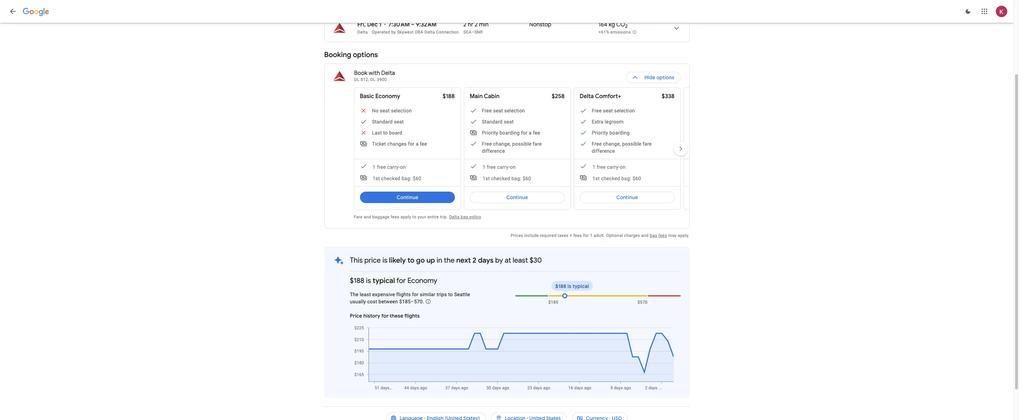 Task type: vqa. For each thing, say whether or not it's contained in the screenshot.
Main Cabin's First checked bag costs 60 US dollars element
yes



Task type: locate. For each thing, give the bounding box(es) containing it.
possible for delta comfort+
[[622, 141, 642, 147]]

0 horizontal spatial selection
[[391, 108, 412, 114]]

1 free from the left
[[377, 164, 386, 170]]

price history graph image
[[349, 325, 681, 391]]

2 horizontal spatial continue
[[617, 194, 638, 201]]

0 horizontal spatial options
[[353, 50, 378, 59]]

price history graph application
[[349, 325, 681, 391]]

fare left next icon
[[643, 141, 652, 147]]

carry- for main cabin
[[497, 164, 510, 170]]

learn more about price insights image
[[426, 299, 431, 305]]

dl
[[354, 77, 360, 82], [370, 77, 376, 82]]

1 horizontal spatial standard
[[482, 119, 503, 125]]

2 right next
[[473, 256, 477, 265]]

a for ticket changes for a fee
[[416, 141, 419, 147]]

1 vertical spatial bag
[[650, 233, 658, 238]]

0 horizontal spatial a
[[416, 141, 419, 147]]

skywest
[[397, 30, 414, 35]]

1 horizontal spatial possible
[[622, 141, 642, 147]]

1 free seat selection from the left
[[482, 108, 525, 114]]

1 vertical spatial and
[[642, 233, 649, 238]]

2 free seat selection from the left
[[592, 108, 635, 114]]

standard for economy
[[372, 119, 393, 125]]

least up cost
[[360, 292, 371, 297]]

1 1st checked bag: $60 from the left
[[373, 176, 422, 181]]

1 horizontal spatial free
[[487, 164, 496, 170]]

1 standard seat from the left
[[372, 119, 404, 125]]

$188 up the at the bottom
[[350, 276, 364, 285]]

1 horizontal spatial difference
[[592, 148, 615, 154]]

1 continue from the left
[[397, 194, 418, 201]]

delta up 3900
[[382, 70, 395, 77]]

carry- down changes in the left top of the page
[[387, 164, 400, 170]]

1 1 free carry-on from the left
[[373, 164, 406, 170]]

economy
[[376, 93, 400, 100], [408, 276, 438, 285]]

0 horizontal spatial economy
[[376, 93, 400, 100]]

2 first checked bag costs 60 us dollars element from the left
[[470, 174, 532, 182]]

0 horizontal spatial on
[[400, 164, 406, 170]]

for inside the least expensive flights for similar trips to seattle usually cost between $185–570.
[[412, 292, 419, 297]]

164 kg co 2
[[599, 21, 628, 29]]

1 $60 from the left
[[413, 176, 422, 181]]

selection up board
[[391, 108, 412, 114]]

possible
[[512, 141, 532, 147], [622, 141, 642, 147]]

baggage
[[372, 215, 390, 220]]

standard up last to board
[[372, 119, 393, 125]]

fare and baggage fees apply to your entire trip. delta bag policy
[[354, 215, 481, 220]]

no
[[372, 108, 379, 114]]

hide options
[[645, 74, 675, 81]]

1 horizontal spatial change,
[[603, 141, 621, 147]]

first checked bag costs 60 us dollars element for delta comfort+
[[580, 174, 642, 182]]

2 selection from the left
[[505, 108, 525, 114]]

1st
[[373, 176, 380, 181], [483, 176, 490, 181], [593, 176, 600, 181]]

3 continue from the left
[[617, 194, 638, 201]]

0 horizontal spatial fare
[[533, 141, 542, 147]]

priority for comfort+
[[592, 130, 608, 136]]

flights up $185–570.
[[397, 292, 411, 297]]

prices
[[511, 233, 523, 238]]

checked for main cabin
[[491, 176, 510, 181]]

2 hr 2 min sea – smf
[[464, 21, 489, 35]]

change, down priority boarding
[[603, 141, 621, 147]]

carry- down 'priority boarding for a fee'
[[497, 164, 510, 170]]

2 free from the left
[[487, 164, 496, 170]]

seat down cabin
[[493, 108, 503, 114]]

1 horizontal spatial priority
[[592, 130, 608, 136]]

1 horizontal spatial $188
[[443, 93, 455, 100]]

3 1st from the left
[[593, 176, 600, 181]]

1 horizontal spatial 1st
[[483, 176, 490, 181]]

possible down priority boarding
[[622, 141, 642, 147]]

2 up emissions on the top right of the page
[[626, 23, 628, 29]]

1 first checked bag costs 60 us dollars element from the left
[[360, 174, 422, 182]]

1 carry- from the left
[[387, 164, 400, 170]]

0 horizontal spatial priority
[[482, 130, 499, 136]]

change, for main cabin
[[493, 141, 511, 147]]

1 horizontal spatial free change, possible fare difference
[[592, 141, 652, 154]]

flight details. return flight on friday, december 1. leaves seattle-tacoma international airport at 7:30 am on friday, december 1 and arrives at sacramento international airport at 9:32 am on friday, december 1. image
[[668, 20, 685, 37]]

flights down $185–570.
[[405, 313, 420, 319]]

dba
[[415, 30, 424, 35]]

0 horizontal spatial –
[[411, 21, 415, 28]]

bag left policy
[[461, 215, 468, 220]]

1 change, from the left
[[493, 141, 511, 147]]

options for hide options
[[657, 74, 675, 81]]

free change, possible fare difference down priority boarding
[[592, 141, 652, 154]]

delta bag policy link
[[449, 215, 481, 220]]

0 horizontal spatial difference
[[482, 148, 505, 154]]

2 1st checked bag: $60 from the left
[[483, 176, 532, 181]]

for
[[521, 130, 528, 136], [408, 141, 415, 147], [583, 233, 589, 238], [397, 276, 406, 285], [412, 292, 419, 297], [382, 313, 389, 319]]

1 horizontal spatial economy
[[408, 276, 438, 285]]

3 continue button from the left
[[580, 189, 675, 206]]

1 horizontal spatial –
[[472, 30, 475, 35]]

0 horizontal spatial carry-
[[387, 164, 400, 170]]

2 possible from the left
[[622, 141, 642, 147]]

2 horizontal spatial selection
[[615, 108, 635, 114]]

2 continue button from the left
[[470, 189, 565, 206]]

ticket changes for a fee
[[372, 141, 427, 147]]

2 bag: from the left
[[512, 176, 522, 181]]

1st checked bag: $60 for delta comfort+
[[593, 176, 642, 181]]

options
[[353, 50, 378, 59], [657, 74, 675, 81]]

2 horizontal spatial $60
[[633, 176, 642, 181]]

economy up similar
[[408, 276, 438, 285]]

by down return flight on friday, december 1. leaves seattle-tacoma international airport at 7:30 am on friday, december 1 and arrives at sacramento international airport at 9:32 am on friday, december 1. element at the top of the page
[[391, 30, 396, 35]]

go back image
[[9, 7, 17, 16]]

+61% emissions
[[599, 30, 631, 35]]

1 on from the left
[[400, 164, 406, 170]]

priority boarding
[[592, 130, 630, 136]]

standard up 'priority boarding for a fee'
[[482, 119, 503, 125]]

1 horizontal spatial selection
[[505, 108, 525, 114]]

1 free carry-on for delta comfort+
[[593, 164, 626, 170]]

free for comfort+
[[597, 164, 606, 170]]

to left "go" at left bottom
[[408, 256, 415, 265]]

1 free carry-on for main cabin
[[483, 164, 516, 170]]

0 horizontal spatial 1st
[[373, 176, 380, 181]]

by
[[391, 30, 396, 35], [495, 256, 503, 265]]

$30
[[530, 256, 542, 265]]

0 horizontal spatial $60
[[413, 176, 422, 181]]

on for comfort+
[[620, 164, 626, 170]]

a
[[529, 130, 532, 136], [416, 141, 419, 147]]

kg
[[609, 21, 615, 28]]

free change, possible fare difference down 'priority boarding for a fee'
[[482, 141, 542, 154]]

1 horizontal spatial standard seat
[[482, 119, 514, 125]]

carry- for basic economy
[[387, 164, 400, 170]]

bag:
[[402, 176, 412, 181], [512, 176, 522, 181], [622, 176, 632, 181]]

fees right +
[[574, 233, 582, 238]]

1 horizontal spatial boarding
[[610, 130, 630, 136]]

continue
[[397, 194, 418, 201], [507, 194, 528, 201], [617, 194, 638, 201]]

2 standard seat from the left
[[482, 119, 514, 125]]

2 1 free carry-on from the left
[[483, 164, 516, 170]]

delta down fri,
[[358, 30, 368, 35]]

$188 up "$185"
[[556, 283, 567, 289]]

dl down "book"
[[354, 77, 360, 82]]

fri, dec 1
[[358, 21, 382, 28]]

1 difference from the left
[[482, 148, 505, 154]]

1 horizontal spatial carry-
[[497, 164, 510, 170]]

0 vertical spatial and
[[364, 215, 371, 220]]

0 vertical spatial fee
[[533, 130, 540, 136]]

1 horizontal spatial continue button
[[470, 189, 565, 206]]

fees left may
[[659, 233, 667, 238]]

next image
[[672, 140, 690, 157]]

and right fare
[[364, 215, 371, 220]]

difference
[[482, 148, 505, 154], [592, 148, 615, 154]]

0 horizontal spatial dl
[[354, 77, 360, 82]]

2 horizontal spatial 1 free carry-on
[[593, 164, 626, 170]]

1 horizontal spatial first checked bag costs 60 us dollars element
[[470, 174, 532, 182]]

3 checked from the left
[[601, 176, 620, 181]]

2 boarding from the left
[[610, 130, 630, 136]]

fees left apply
[[391, 215, 400, 220]]

options inside dropdown button
[[657, 74, 675, 81]]

1 vertical spatial a
[[416, 141, 419, 147]]

$60 for economy
[[413, 176, 422, 181]]

fees
[[391, 215, 400, 220], [574, 233, 582, 238], [659, 233, 667, 238]]

change appearance image
[[960, 3, 977, 20]]

2 horizontal spatial carry-
[[607, 164, 620, 170]]

2 change, from the left
[[603, 141, 621, 147]]

0 horizontal spatial change,
[[493, 141, 511, 147]]

boarding for main cabin
[[500, 130, 520, 136]]

0 horizontal spatial 1 free carry-on
[[373, 164, 406, 170]]

carry-
[[387, 164, 400, 170], [497, 164, 510, 170], [607, 164, 620, 170]]

free seat selection down cabin
[[482, 108, 525, 114]]

3 first checked bag costs 60 us dollars element from the left
[[580, 174, 642, 182]]

1 possible from the left
[[512, 141, 532, 147]]

0 vertical spatial options
[[353, 50, 378, 59]]

free up "extra" on the right of page
[[592, 108, 602, 114]]

free
[[377, 164, 386, 170], [487, 164, 496, 170], [597, 164, 606, 170]]

selection up 'priority boarding for a fee'
[[505, 108, 525, 114]]

bag fees button
[[650, 233, 667, 238]]

0 horizontal spatial possible
[[512, 141, 532, 147]]

seat right no
[[380, 108, 390, 114]]

0 vertical spatial least
[[513, 256, 528, 265]]

3 carry- from the left
[[607, 164, 620, 170]]

1 free carry-on
[[373, 164, 406, 170], [483, 164, 516, 170], [593, 164, 626, 170]]

0 horizontal spatial fees
[[391, 215, 400, 220]]

2 standard from the left
[[482, 119, 503, 125]]

by left at
[[495, 256, 503, 265]]

1 horizontal spatial a
[[529, 130, 532, 136]]

least right at
[[513, 256, 528, 265]]

– inside 2 hr 2 min sea – smf
[[472, 30, 475, 35]]

0 vertical spatial economy
[[376, 93, 400, 100]]

options right hide
[[657, 74, 675, 81]]

dec
[[367, 21, 378, 28]]

2 difference from the left
[[592, 148, 615, 154]]

0 horizontal spatial free seat selection
[[482, 108, 525, 114]]

on for economy
[[400, 164, 406, 170]]

1 horizontal spatial bag:
[[512, 176, 522, 181]]

$60
[[413, 176, 422, 181], [523, 176, 532, 181], [633, 176, 642, 181]]

 image
[[369, 30, 371, 35]]

0 horizontal spatial continue button
[[360, 189, 455, 206]]

2 free change, possible fare difference from the left
[[592, 141, 652, 154]]

1 horizontal spatial on
[[510, 164, 516, 170]]

free seat selection up legroom
[[592, 108, 635, 114]]

standard seat up 'priority boarding for a fee'
[[482, 119, 514, 125]]

1 continue button from the left
[[360, 189, 455, 206]]

2 1st from the left
[[483, 176, 490, 181]]

1 boarding from the left
[[500, 130, 520, 136]]

2 horizontal spatial free
[[597, 164, 606, 170]]

0 horizontal spatial bag:
[[402, 176, 412, 181]]

1 horizontal spatial checked
[[491, 176, 510, 181]]

typical
[[373, 276, 395, 285], [573, 283, 589, 289]]

0 horizontal spatial bag
[[461, 215, 468, 220]]

priority
[[482, 130, 499, 136], [592, 130, 608, 136]]

to left your
[[413, 215, 417, 220]]

difference down 'priority boarding for a fee'
[[482, 148, 505, 154]]

main cabin
[[470, 93, 500, 100]]

continue for delta comfort+
[[617, 194, 638, 201]]

is
[[383, 256, 388, 265], [366, 276, 371, 285], [568, 283, 572, 289]]

nonstop
[[529, 21, 552, 28]]

1st checked bag: $60 for main cabin
[[483, 176, 532, 181]]

2 $60 from the left
[[523, 176, 532, 181]]

2
[[464, 21, 467, 28], [475, 21, 478, 28], [626, 23, 628, 29], [473, 256, 477, 265]]

boarding
[[500, 130, 520, 136], [610, 130, 630, 136]]

0 horizontal spatial first checked bag costs 60 us dollars element
[[360, 174, 422, 182]]

priority boarding for a fee
[[482, 130, 540, 136]]

3 on from the left
[[620, 164, 626, 170]]

change, down 'priority boarding for a fee'
[[493, 141, 511, 147]]

1 horizontal spatial 1 free carry-on
[[483, 164, 516, 170]]

$188 left main
[[443, 93, 455, 100]]

the
[[444, 256, 455, 265]]

dl down the with
[[370, 77, 376, 82]]

Departure time: 7:30 AM. text field
[[389, 21, 410, 28]]

7:30 am
[[389, 21, 410, 28]]

2 priority from the left
[[592, 130, 608, 136]]

2 horizontal spatial first checked bag costs 60 us dollars element
[[580, 174, 642, 182]]

free down the "main cabin"
[[482, 108, 492, 114]]

– down "hr"
[[472, 30, 475, 35]]

– up operated by skywest dba delta connection
[[411, 21, 415, 28]]

seat for cabin
[[493, 108, 503, 114]]

difference down priority boarding
[[592, 148, 615, 154]]

0 horizontal spatial 1st checked bag: $60
[[373, 176, 422, 181]]

0 horizontal spatial standard
[[372, 119, 393, 125]]

2 horizontal spatial checked
[[601, 176, 620, 181]]

0 horizontal spatial continue
[[397, 194, 418, 201]]

1 horizontal spatial fare
[[643, 141, 652, 147]]

0 horizontal spatial standard seat
[[372, 119, 404, 125]]

book with delta dl 812, dl 3900
[[354, 70, 395, 82]]

standard seat up last to board
[[372, 119, 404, 125]]

1 horizontal spatial $60
[[523, 176, 532, 181]]

3 bag: from the left
[[622, 176, 632, 181]]

1 dl from the left
[[354, 77, 360, 82]]

1st checked bag: $60
[[373, 176, 422, 181], [483, 176, 532, 181], [593, 176, 642, 181]]

to right trips
[[448, 292, 453, 297]]

between
[[379, 299, 398, 305]]

+
[[570, 233, 572, 238]]

carry- for delta comfort+
[[607, 164, 620, 170]]

standard seat for cabin
[[482, 119, 514, 125]]

and right charges
[[642, 233, 649, 238]]

no seat selection
[[372, 108, 412, 114]]

0 horizontal spatial boarding
[[500, 130, 520, 136]]

delta down the 9:32 am
[[425, 30, 435, 35]]

difference for comfort+
[[592, 148, 615, 154]]

0 horizontal spatial fee
[[420, 141, 427, 147]]

1 horizontal spatial least
[[513, 256, 528, 265]]

economy up no seat selection
[[376, 93, 400, 100]]

selection up legroom
[[615, 108, 635, 114]]

2 left "hr"
[[464, 21, 467, 28]]

2 on from the left
[[510, 164, 516, 170]]

1 free change, possible fare difference from the left
[[482, 141, 542, 154]]

3 selection from the left
[[615, 108, 635, 114]]

0 horizontal spatial free change, possible fare difference
[[482, 141, 542, 154]]

free seat selection
[[482, 108, 525, 114], [592, 108, 635, 114]]

include
[[525, 233, 539, 238]]

change,
[[493, 141, 511, 147], [603, 141, 621, 147]]

bag
[[461, 215, 468, 220], [650, 233, 658, 238]]

first checked bag costs 60 us dollars element
[[360, 174, 422, 182], [470, 174, 532, 182], [580, 174, 642, 182]]

2 horizontal spatial bag:
[[622, 176, 632, 181]]

least
[[513, 256, 528, 265], [360, 292, 371, 297]]

return flight on friday, december 1. leaves seattle-tacoma international airport at 7:30 am on friday, december 1 and arrives at sacramento international airport at 9:32 am on friday, december 1. element
[[358, 21, 437, 28]]

2 checked from the left
[[491, 176, 510, 181]]

these
[[390, 313, 404, 319]]

1 bag: from the left
[[402, 176, 412, 181]]

the
[[350, 292, 359, 297]]

1 horizontal spatial 1st checked bag: $60
[[483, 176, 532, 181]]

$188 is typical
[[556, 283, 589, 289]]

fare down 'priority boarding for a fee'
[[533, 141, 542, 147]]

1 1st from the left
[[373, 176, 380, 181]]

entire
[[428, 215, 439, 220]]

0 horizontal spatial $188
[[350, 276, 364, 285]]

free change, possible fare difference for cabin
[[482, 141, 542, 154]]

0 horizontal spatial checked
[[381, 176, 401, 181]]

1 horizontal spatial by
[[495, 256, 503, 265]]

1 vertical spatial fee
[[420, 141, 427, 147]]

0 horizontal spatial free
[[377, 164, 386, 170]]

2 carry- from the left
[[497, 164, 510, 170]]

1 horizontal spatial dl
[[370, 77, 376, 82]]

free change, possible fare difference for comfort+
[[592, 141, 652, 154]]

1 priority from the left
[[482, 130, 499, 136]]

2 fare from the left
[[643, 141, 652, 147]]

1 horizontal spatial options
[[657, 74, 675, 81]]

1 fare from the left
[[533, 141, 542, 147]]

free for cabin
[[487, 164, 496, 170]]

$258
[[552, 93, 565, 100]]

1 for basic
[[373, 164, 376, 170]]

1 vertical spatial economy
[[408, 276, 438, 285]]

1 standard from the left
[[372, 119, 393, 125]]

selection for cabin
[[505, 108, 525, 114]]

2 horizontal spatial is
[[568, 283, 572, 289]]

2 horizontal spatial on
[[620, 164, 626, 170]]

bag: for cabin
[[512, 176, 522, 181]]

history
[[364, 313, 380, 319]]

1 horizontal spatial fees
[[574, 233, 582, 238]]

checked for delta comfort+
[[601, 176, 620, 181]]

3 free from the left
[[597, 164, 606, 170]]

next
[[456, 256, 471, 265]]

1 horizontal spatial fee
[[533, 130, 540, 136]]

bag left may
[[650, 233, 658, 238]]

3 $60 from the left
[[633, 176, 642, 181]]

1st for comfort+
[[593, 176, 600, 181]]

9:32 am
[[416, 21, 437, 28]]

possible down 'priority boarding for a fee'
[[512, 141, 532, 147]]

1 checked from the left
[[381, 176, 401, 181]]

0 horizontal spatial is
[[366, 276, 371, 285]]

1st for cabin
[[483, 176, 490, 181]]

1 selection from the left
[[391, 108, 412, 114]]

2 horizontal spatial 1st
[[593, 176, 600, 181]]

1 horizontal spatial typical
[[573, 283, 589, 289]]

standard seat
[[372, 119, 404, 125], [482, 119, 514, 125]]

1
[[379, 21, 382, 28], [373, 164, 376, 170], [483, 164, 486, 170], [593, 164, 596, 170], [590, 233, 593, 238]]

2 continue from the left
[[507, 194, 528, 201]]

1 horizontal spatial free seat selection
[[592, 108, 635, 114]]

3 1 free carry-on from the left
[[593, 164, 626, 170]]

1st for economy
[[373, 176, 380, 181]]

2 horizontal spatial 1st checked bag: $60
[[593, 176, 642, 181]]

total duration 2 hr 2 min. element
[[464, 21, 529, 29]]

this price is likely to go up in the next 2 days by at least $30
[[350, 256, 542, 265]]

options up "book"
[[353, 50, 378, 59]]

seat up extra legroom
[[603, 108, 613, 114]]

hr
[[468, 21, 474, 28]]

3 1st checked bag: $60 from the left
[[593, 176, 642, 181]]

0 vertical spatial flights
[[397, 292, 411, 297]]

carry- down priority boarding
[[607, 164, 620, 170]]

continue for main cabin
[[507, 194, 528, 201]]

0 vertical spatial a
[[529, 130, 532, 136]]



Task type: describe. For each thing, give the bounding box(es) containing it.
book
[[354, 70, 368, 77]]

min
[[479, 21, 489, 28]]

ticket
[[372, 141, 386, 147]]

bag: for comfort+
[[622, 176, 632, 181]]

812,
[[361, 77, 369, 82]]

legroom
[[605, 119, 624, 125]]

apply.
[[678, 233, 690, 238]]

selection for economy
[[391, 108, 412, 114]]

with
[[369, 70, 380, 77]]

cabin
[[484, 93, 500, 100]]

apply
[[401, 215, 411, 220]]

sea
[[464, 30, 472, 35]]

fare for $338
[[643, 141, 652, 147]]

comfort+
[[595, 93, 622, 100]]

price
[[365, 256, 381, 265]]

$60 for cabin
[[523, 176, 532, 181]]

trip.
[[440, 215, 448, 220]]

flights inside the least expensive flights for similar trips to seattle usually cost between $185–570.
[[397, 292, 411, 297]]

adult.
[[594, 233, 605, 238]]

least inside the least expensive flights for similar trips to seattle usually cost between $185–570.
[[360, 292, 371, 297]]

fri,
[[358, 21, 366, 28]]

booking options
[[324, 50, 378, 59]]

basic
[[360, 93, 374, 100]]

operated
[[372, 30, 390, 35]]

standard seat for economy
[[372, 119, 404, 125]]

$570
[[638, 300, 648, 305]]

may
[[669, 233, 677, 238]]

$185–570.
[[399, 299, 424, 305]]

main
[[470, 93, 483, 100]]

1 horizontal spatial is
[[383, 256, 388, 265]]

2 right "hr"
[[475, 21, 478, 28]]

the least expensive flights for similar trips to seattle usually cost between $185–570.
[[350, 292, 470, 305]]

1 vertical spatial by
[[495, 256, 503, 265]]

Flight numbers DL 812, DL 3900 text field
[[354, 77, 387, 82]]

typical for $188 is typical
[[573, 283, 589, 289]]

$188 for $188 is typical
[[556, 283, 567, 289]]

your
[[418, 215, 426, 220]]

nonstop flight. element
[[529, 21, 552, 29]]

selection for comfort+
[[615, 108, 635, 114]]

typical for $188 is typical for economy
[[373, 276, 395, 285]]

hide options button
[[627, 69, 681, 86]]

fare for $258
[[533, 141, 542, 147]]

booking
[[324, 50, 351, 59]]

options for booking options
[[353, 50, 378, 59]]

boarding for delta comfort+
[[610, 130, 630, 136]]

free seat selection for delta comfort+
[[592, 108, 635, 114]]

to inside the least expensive flights for similar trips to seattle usually cost between $185–570.
[[448, 292, 453, 297]]

in
[[437, 256, 442, 265]]

1 horizontal spatial bag
[[650, 233, 658, 238]]

delta right trip.
[[449, 215, 460, 220]]

seat for comfort+
[[603, 108, 613, 114]]

checked for basic economy
[[381, 176, 401, 181]]

$188 is typical for economy
[[350, 276, 438, 285]]

7:30 am – 9:32 am
[[389, 21, 437, 28]]

expensive
[[372, 292, 395, 297]]

delta comfort+
[[580, 93, 622, 100]]

prices include required taxes + fees for 1 adult. optional charges and bag fees may apply.
[[511, 233, 690, 238]]

charges
[[624, 233, 640, 238]]

free down priority boarding
[[592, 141, 602, 147]]

connection
[[436, 30, 459, 35]]

price
[[350, 313, 362, 319]]

required
[[540, 233, 557, 238]]

fee for ticket changes for a fee
[[420, 141, 427, 147]]

basic economy
[[360, 93, 400, 100]]

$185
[[549, 300, 559, 305]]

emissions
[[611, 30, 631, 35]]

optional
[[606, 233, 623, 238]]

up
[[427, 256, 435, 265]]

trips
[[437, 292, 447, 297]]

164
[[599, 21, 608, 28]]

2 inside 164 kg co 2
[[626, 23, 628, 29]]

continue button for main
[[470, 189, 565, 206]]

1 free carry-on for basic economy
[[373, 164, 406, 170]]

seat for economy
[[380, 108, 390, 114]]

delta inside book with delta dl 812, dl 3900
[[382, 70, 395, 77]]

1 for delta
[[593, 164, 596, 170]]

$188 for $188 is typical for economy
[[350, 276, 364, 285]]

priority for cabin
[[482, 130, 499, 136]]

delta left comfort+
[[580, 93, 594, 100]]

a for priority boarding for a fee
[[529, 130, 532, 136]]

similar
[[420, 292, 436, 297]]

extra legroom
[[592, 119, 624, 125]]

$338
[[662, 93, 675, 100]]

possible for main cabin
[[512, 141, 532, 147]]

cost
[[367, 299, 377, 305]]

is for $188 is typical
[[568, 283, 572, 289]]

operated by skywest dba delta connection
[[372, 30, 459, 35]]

free seat selection for main cabin
[[482, 108, 525, 114]]

fee for priority boarding for a fee
[[533, 130, 540, 136]]

days
[[478, 256, 494, 265]]

on for cabin
[[510, 164, 516, 170]]

last to board
[[372, 130, 402, 136]]

is for $188 is typical for economy
[[366, 276, 371, 285]]

0 vertical spatial bag
[[461, 215, 468, 220]]

seat up 'priority boarding for a fee'
[[504, 119, 514, 125]]

3900
[[377, 77, 387, 82]]

standard for cabin
[[482, 119, 503, 125]]

first checked bag costs 60 us dollars element for basic economy
[[360, 174, 422, 182]]

last
[[372, 130, 382, 136]]

first checked bag costs 60 us dollars element for main cabin
[[470, 174, 532, 182]]

at
[[505, 256, 511, 265]]

to right last
[[383, 130, 388, 136]]

board
[[389, 130, 402, 136]]

0 vertical spatial –
[[411, 21, 415, 28]]

1st checked bag: $60 for basic economy
[[373, 176, 422, 181]]

extra
[[592, 119, 604, 125]]

seattle
[[454, 292, 470, 297]]

seat up board
[[394, 119, 404, 125]]

continue button for delta
[[580, 189, 675, 206]]

2 horizontal spatial fees
[[659, 233, 667, 238]]

1 horizontal spatial and
[[642, 233, 649, 238]]

this
[[350, 256, 363, 265]]

Arrival time: 9:32 AM. text field
[[416, 21, 437, 28]]

price history for these flights
[[350, 313, 420, 319]]

1 vertical spatial flights
[[405, 313, 420, 319]]

difference for cabin
[[482, 148, 505, 154]]

free down 'priority boarding for a fee'
[[482, 141, 492, 147]]

go
[[416, 256, 425, 265]]

changes
[[387, 141, 407, 147]]

usually
[[350, 299, 366, 305]]

2 dl from the left
[[370, 77, 376, 82]]

change, for delta comfort+
[[603, 141, 621, 147]]

bag: for economy
[[402, 176, 412, 181]]

co
[[617, 21, 626, 28]]

$188 for $188
[[443, 93, 455, 100]]

likely
[[389, 256, 406, 265]]

policy
[[470, 215, 481, 220]]

0 horizontal spatial by
[[391, 30, 396, 35]]

free for economy
[[377, 164, 386, 170]]

taxes
[[558, 233, 569, 238]]

1 for main
[[483, 164, 486, 170]]

$60 for comfort+
[[633, 176, 642, 181]]

smf
[[475, 30, 484, 35]]

+61%
[[599, 30, 610, 35]]



